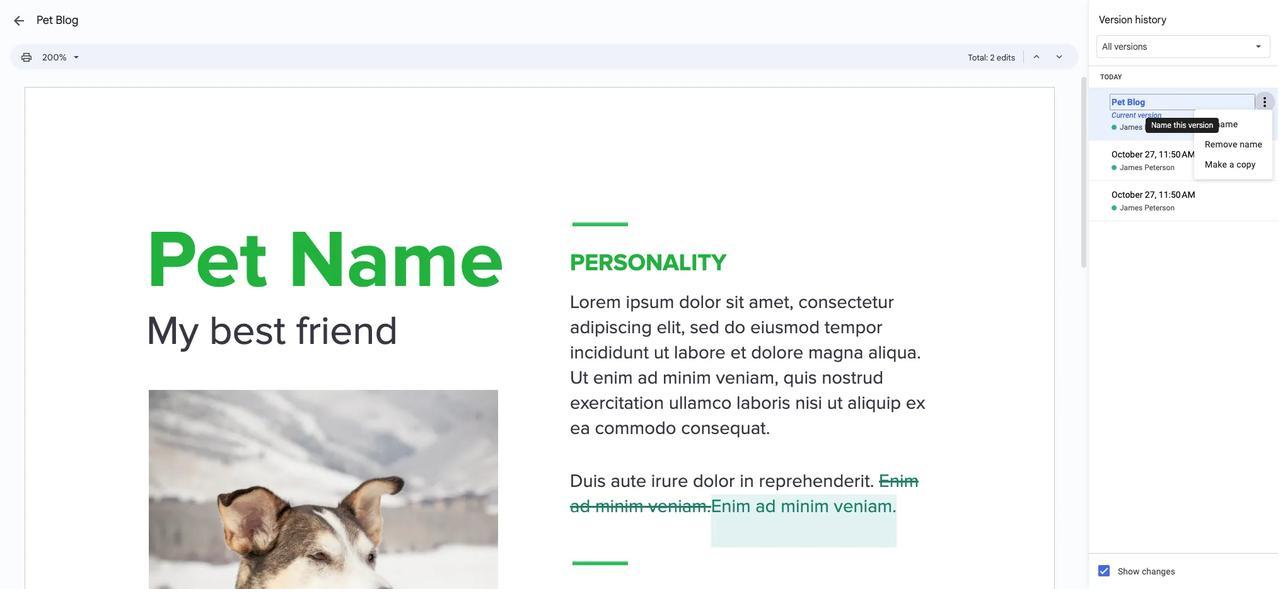 Task type: vqa. For each thing, say whether or not it's contained in the screenshot.
Q &A history
no



Task type: describe. For each thing, give the bounding box(es) containing it.
current
[[1112, 111, 1136, 120]]

all versions
[[1102, 41, 1147, 52]]

show
[[1118, 567, 1140, 577]]

rename
[[1205, 119, 1238, 129]]

menu bar banner
[[0, 0, 1278, 75]]

version
[[1138, 111, 1162, 120]]

copy
[[1237, 160, 1256, 170]]

version history
[[1099, 14, 1167, 26]]

pet
[[37, 13, 53, 27]]

james peterson for 2nd 'cell' from the bottom of the row group containing current version
[[1120, 163, 1175, 172]]

row group inside pet blog application
[[1089, 66, 1278, 221]]

james peterson for first 'cell' from the bottom
[[1120, 204, 1175, 212]]

current version
[[1112, 111, 1162, 120]]

2 peterson from the top
[[1145, 163, 1175, 172]]

total: 2 edits heading
[[968, 50, 1015, 66]]

all
[[1102, 41, 1112, 52]]

pet blog application
[[0, 0, 1278, 590]]

today
[[1100, 73, 1122, 81]]

version history section
[[1089, 0, 1278, 590]]

pet blog
[[37, 13, 78, 27]]

edits
[[997, 52, 1015, 63]]

more actions image
[[1257, 79, 1272, 125]]

show changes
[[1118, 567, 1175, 577]]

main toolbar
[[15, 47, 85, 67]]



Task type: locate. For each thing, give the bounding box(es) containing it.
1 peterson from the top
[[1145, 123, 1175, 132]]

cell down 'make'
[[1089, 181, 1278, 203]]

0 vertical spatial james peterson
[[1120, 123, 1175, 132]]

0 vertical spatial james
[[1120, 123, 1143, 132]]

Show changes checkbox
[[1098, 566, 1110, 577]]

menu
[[1194, 110, 1272, 179]]

1 james peterson from the top
[[1120, 123, 1175, 132]]

menu inside pet blog application
[[1194, 110, 1272, 179]]

1 vertical spatial james peterson
[[1120, 163, 1175, 172]]

0 vertical spatial peterson
[[1145, 123, 1175, 132]]

2 vertical spatial james peterson
[[1120, 204, 1175, 212]]

versions
[[1114, 41, 1147, 52]]

james
[[1120, 123, 1143, 132], [1120, 163, 1143, 172], [1120, 204, 1143, 212]]

remove name
[[1205, 139, 1262, 149]]

total: 2 edits
[[968, 52, 1015, 63]]

mode and view toolbar
[[968, 44, 1071, 69]]

Zoom field
[[37, 48, 84, 67]]

3 peterson from the top
[[1145, 204, 1175, 212]]

cell
[[1089, 141, 1278, 163], [1089, 181, 1278, 203]]

2 james peterson from the top
[[1120, 163, 1175, 172]]

1 james from the top
[[1120, 123, 1143, 132]]

1 vertical spatial cell
[[1089, 181, 1278, 203]]

a
[[1229, 160, 1234, 170]]

peterson
[[1145, 123, 1175, 132], [1145, 163, 1175, 172], [1145, 204, 1175, 212]]

cell down rename
[[1089, 141, 1278, 163]]

version
[[1099, 14, 1133, 26]]

make a copy
[[1205, 160, 1256, 170]]

menu containing rename
[[1194, 110, 1272, 179]]

1 cell from the top
[[1089, 141, 1278, 163]]

0 vertical spatial cell
[[1089, 141, 1278, 163]]

1 vertical spatial james
[[1120, 163, 1143, 172]]

blog
[[56, 13, 78, 27]]

2 james from the top
[[1120, 163, 1143, 172]]

changes
[[1142, 567, 1175, 577]]

all versions option
[[1102, 40, 1147, 53]]

history
[[1135, 14, 1167, 26]]

james peterson
[[1120, 123, 1175, 132], [1120, 163, 1175, 172], [1120, 204, 1175, 212]]

remove
[[1205, 139, 1237, 149]]

2
[[990, 52, 995, 63]]

1 vertical spatial peterson
[[1145, 163, 1175, 172]]

Name this version text field
[[1110, 94, 1255, 110]]

2 vertical spatial james
[[1120, 204, 1143, 212]]

Zoom text field
[[39, 49, 69, 66]]

row group
[[1089, 66, 1278, 221]]

current version cell
[[1089, 79, 1278, 125]]

2 cell from the top
[[1089, 181, 1278, 203]]

name
[[1240, 139, 1262, 149]]

total:
[[968, 52, 988, 63]]

2 vertical spatial peterson
[[1145, 204, 1175, 212]]

james peterson for current version cell
[[1120, 123, 1175, 132]]

make
[[1205, 160, 1227, 170]]

3 james from the top
[[1120, 204, 1143, 212]]

today heading
[[1089, 66, 1278, 88]]

3 james peterson from the top
[[1120, 204, 1175, 212]]

row group containing current version
[[1089, 66, 1278, 221]]



